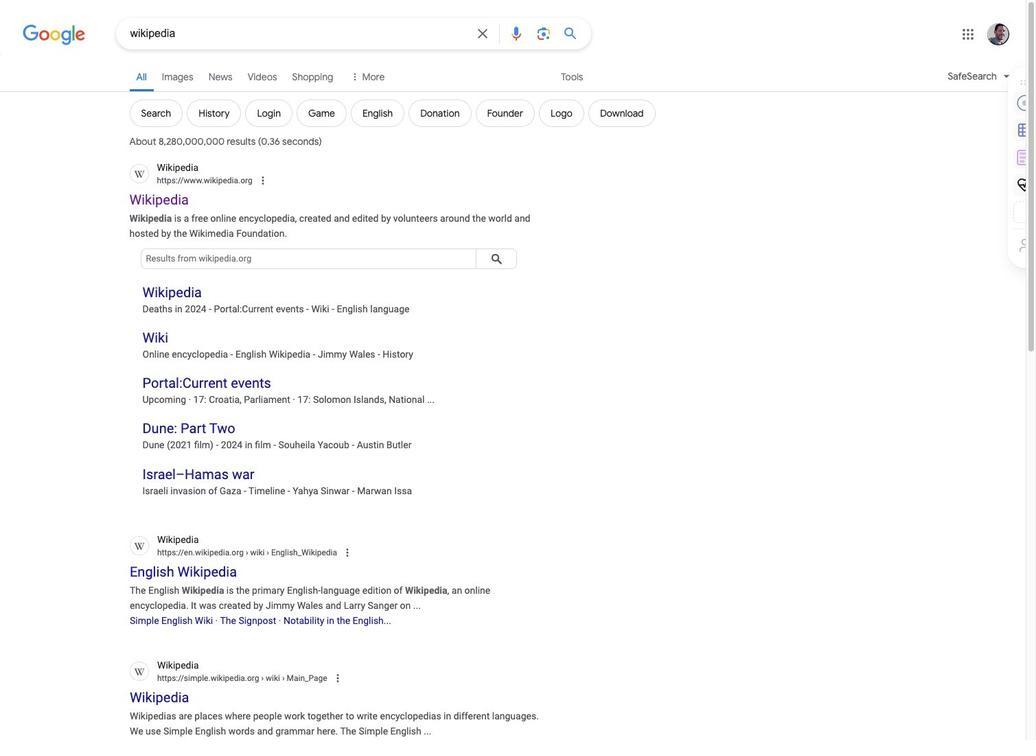 Task type: vqa. For each thing, say whether or not it's contained in the screenshot.
2 inside the 588 Kg Co 2
no



Task type: describe. For each thing, give the bounding box(es) containing it.
search icon image
[[486, 249, 507, 269]]

Results from wikipedia.org text field
[[140, 249, 476, 269]]

search by voice image
[[508, 25, 524, 42]]



Task type: locate. For each thing, give the bounding box(es) containing it.
search by image image
[[535, 25, 552, 42]]

navigation
[[0, 60, 1026, 94]]

None text field
[[157, 174, 253, 187], [157, 672, 327, 685], [259, 674, 327, 683], [157, 174, 253, 187], [157, 672, 327, 685], [259, 674, 327, 683]]

google image
[[22, 25, 86, 45]]

Search text field
[[130, 26, 466, 43]]

None search field
[[0, 17, 591, 49]]

None text field
[[157, 547, 337, 559], [243, 548, 337, 558], [157, 547, 337, 559], [243, 548, 337, 558]]



